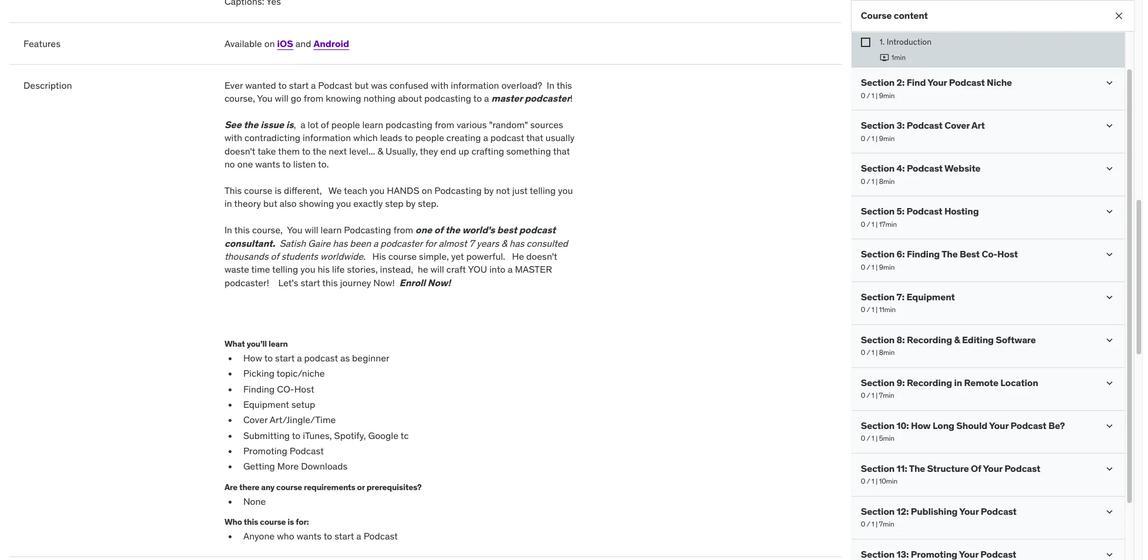 Task type: describe. For each thing, give the bounding box(es) containing it.
& inside ,  a lot of people learn podcasting from various "random" sources with contradicting information which leads to people creating a podcast that usually doesn't take them to the next level... & usually, they end up crafting something that no one wants to listen to.
[[378, 145, 383, 157]]

8min inside section 4: podcast website 0 / 1 | 8min
[[879, 177, 895, 186]]

podcast inside the ever wanted to start a podcast but was confused with information overload?  in this course, you will go from knowing nothing about podcasting to a
[[318, 79, 353, 91]]

small image for section 8: recording & editing software
[[1104, 335, 1116, 346]]

niche
[[987, 77, 1012, 88]]

section for section 10: how long should your podcast be?
[[861, 420, 895, 432]]

start inside what you'll learn how to start a podcast as beginner picking topic/niche finding co-host equipment setup cover art/jingle/time submitting to itunes, spotify, google tc promoting podcast getting more downloads
[[275, 352, 295, 364]]

your inside section 11: the structure of your podcast 0 / 1 | 10min
[[983, 463, 1003, 475]]

section 5: podcast hosting button
[[861, 205, 979, 217]]

course inside his course simple, yet powerful.   he doesn't waste time telling you his life stories, instead,  he will craft you into a master podcaster!    let's start this journey now!
[[388, 250, 417, 262]]

to up picking
[[264, 352, 273, 364]]

spotify,
[[334, 430, 366, 441]]

step.
[[418, 198, 439, 210]]

0 inside section 5: podcast hosting 0 / 1 | 17min
[[861, 220, 865, 228]]

time
[[251, 264, 270, 275]]

doesn't inside his course simple, yet powerful.   he doesn't waste time telling you his life stories, instead,  he will craft you into a master podcaster!    let's start this journey now!
[[527, 250, 558, 262]]

best
[[960, 248, 980, 260]]

hosting
[[945, 205, 979, 217]]

now! inside his course simple, yet powerful.   he doesn't waste time telling you his life stories, instead,  he will craft you into a master podcaster!    let's start this journey now!
[[374, 277, 395, 289]]

course inside this course is different,   we teach you hands on podcasting by not just telling you in theory but also showing you exactly step by step.
[[244, 185, 273, 196]]

1 horizontal spatial will
[[305, 224, 319, 236]]

ever wanted to start a podcast but was confused with information overload?  in this course, you will go from knowing nothing about podcasting to a
[[225, 79, 572, 104]]

co-
[[982, 248, 998, 260]]

a up crafting
[[483, 132, 488, 144]]

co-
[[277, 383, 294, 395]]

a left lot
[[301, 119, 306, 131]]

anyone
[[243, 530, 275, 542]]

section 10: how long should your podcast be? 0 / 1 | 5min
[[861, 420, 1065, 443]]

you inside the ever wanted to start a podcast but was confused with information overload?  in this course, you will go from knowing nothing about podcasting to a
[[257, 92, 273, 104]]

1 inside section 3: podcast cover art 0 / 1 | 9min
[[872, 134, 874, 143]]

beginner
[[352, 352, 390, 364]]

0 vertical spatial that
[[527, 132, 544, 144]]

listen
[[293, 158, 316, 170]]

section 4: podcast website 0 / 1 | 8min
[[861, 162, 981, 186]]

cover inside what you'll learn how to start a podcast as beginner picking topic/niche finding co-host equipment setup cover art/jingle/time submitting to itunes, spotify, google tc promoting podcast getting more downloads
[[243, 414, 268, 426]]

you up exactly
[[370, 185, 385, 196]]

0 inside section 8: recording & editing software 0 / 1 | 8min
[[861, 348, 865, 357]]

course,
[[225, 92, 255, 104]]

this inside his course simple, yet powerful.   he doesn't waste time telling you his life stories, instead,  he will craft you into a master podcaster!    let's start this journey now!
[[322, 277, 338, 289]]

section 5: podcast hosting 0 / 1 | 17min
[[861, 205, 979, 228]]

1 inside section 9: recording in remote location 0 / 1 | 7min
[[872, 391, 874, 400]]

a inside what you'll learn how to start a podcast as beginner picking topic/niche finding co-host equipment setup cover art/jingle/time submitting to itunes, spotify, google tc promoting podcast getting more downloads
[[297, 352, 302, 364]]

1 inside section 4: podcast website 0 / 1 | 8min
[[872, 177, 874, 186]]

7min inside section 9: recording in remote location 0 / 1 | 7min
[[879, 391, 894, 400]]

wanted
[[245, 79, 276, 91]]

doesn't inside ,  a lot of people learn podcasting from various "random" sources with contradicting information which leads to people creating a podcast that usually doesn't take them to the next level... & usually, they end up crafting something that no one wants to listen to.
[[225, 145, 256, 157]]

section for section 2: find your podcast niche
[[861, 77, 895, 88]]

course content
[[861, 10, 928, 21]]

introduction
[[887, 36, 932, 47]]

0 horizontal spatial the
[[244, 119, 258, 131]]

1 horizontal spatial that
[[553, 145, 570, 157]]

usually
[[546, 132, 575, 144]]

/ inside section 6: finding the best co-host 0 / 1 | 9min
[[867, 263, 870, 271]]

section 9: recording in remote location button
[[861, 377, 1039, 389]]

available on ios and android
[[225, 37, 349, 49]]

you inside his course simple, yet powerful.   he doesn't waste time telling you his life stories, instead,  he will craft you into a master podcaster!    let's start this journey now!
[[301, 264, 315, 275]]

of inside ,  a lot of people learn podcasting from various "random" sources with contradicting information which leads to people creating a podcast that usually doesn't take them to the next level... & usually, they end up crafting something that no one wants to listen to.
[[321, 119, 329, 131]]

as
[[340, 352, 350, 364]]

section 11: the structure of your podcast button
[[861, 463, 1041, 475]]

yet
[[451, 250, 464, 262]]

none
[[243, 495, 266, 507]]

knowing
[[326, 92, 361, 104]]

1 has from the left
[[333, 237, 348, 249]]

/ inside section 3: podcast cover art 0 / 1 | 9min
[[867, 134, 870, 143]]

small image for section 4: podcast website
[[1104, 163, 1116, 175]]

on inside this course is different,   we teach you hands on podcasting by not just telling you in theory but also showing you exactly step by step.
[[422, 185, 432, 196]]

0 horizontal spatial on
[[264, 37, 275, 49]]

learn for will
[[321, 224, 342, 236]]

this
[[225, 185, 242, 196]]

description
[[24, 79, 72, 91]]

stories,
[[347, 264, 378, 275]]

podcast inside section 12: publishing your podcast 0 / 1 | 7min
[[981, 506, 1017, 518]]

| inside section 5: podcast hosting 0 / 1 | 17min
[[876, 220, 878, 228]]

see the issue is
[[225, 119, 294, 131]]

0 horizontal spatial by
[[406, 198, 416, 210]]

craft
[[447, 264, 466, 275]]

students
[[281, 250, 318, 262]]

0 vertical spatial by
[[484, 185, 494, 196]]

to up usually,
[[405, 132, 413, 144]]

0 inside 'section 2: find your podcast niche 0 / 1 | 9min'
[[861, 91, 865, 100]]

editing
[[962, 334, 994, 346]]

to right wanted
[[278, 79, 287, 91]]

teach
[[344, 185, 368, 196]]

this course is different,   we teach you hands on podcasting by not just telling you in theory but also showing you exactly step by step.
[[225, 185, 573, 210]]

start inside the who this course is for: anyone who wants to start a podcast
[[335, 530, 354, 542]]

but inside this course is different,   we teach you hands on podcasting by not just telling you in theory but also showing you exactly step by step.
[[263, 198, 277, 210]]

crafting
[[472, 145, 504, 157]]

section for section 11: the structure of your podcast
[[861, 463, 895, 475]]

section 10: how long should your podcast be? button
[[861, 420, 1065, 432]]

itunes,
[[303, 430, 332, 441]]

| inside 'section 2: find your podcast niche 0 / 1 | 9min'
[[876, 91, 878, 100]]

podcast inside section 10: how long should your podcast be? 0 / 1 | 5min
[[1011, 420, 1047, 432]]

9min inside section 3: podcast cover art 0 / 1 | 9min
[[879, 134, 895, 143]]

section 8: recording & editing software 0 / 1 | 8min
[[861, 334, 1036, 357]]

| inside section 4: podcast website 0 / 1 | 8min
[[876, 177, 878, 186]]

consultant.
[[225, 237, 275, 249]]

is for course
[[288, 517, 294, 527]]

you down "teach"
[[336, 198, 351, 210]]

podcast inside ,  a lot of people learn podcasting from various "random" sources with contradicting information which leads to people creating a podcast that usually doesn't take them to the next level... & usually, they end up crafting something that no one wants to listen to.
[[491, 132, 524, 144]]

usually,
[[386, 145, 418, 157]]

1 inside section 12: publishing your podcast 0 / 1 | 7min
[[872, 520, 874, 529]]

information inside ,  a lot of people learn podcasting from various "random" sources with contradicting information which leads to people creating a podcast that usually doesn't take them to the next level... & usually, they end up crafting something that no one wants to listen to.
[[303, 132, 351, 144]]

contradicting
[[245, 132, 300, 144]]

issue
[[261, 119, 284, 131]]

enroll
[[400, 277, 426, 289]]

7 small image from the top
[[1104, 549, 1116, 560]]

will inside his course simple, yet powerful.   he doesn't waste time telling you his life stories, instead,  he will craft you into a master podcaster!    let's start this journey now!
[[431, 264, 444, 275]]

one inside ,  a lot of people learn podcasting from various "random" sources with contradicting information which leads to people creating a podcast that usually doesn't take them to the next level... & usually, they end up crafting something that no one wants to listen to.
[[237, 158, 253, 170]]

0 vertical spatial people
[[331, 119, 360, 131]]

1 vertical spatial podcasting
[[344, 224, 391, 236]]

podcast inside one of the world's best podcast consultant.
[[519, 224, 556, 236]]

they
[[420, 145, 438, 157]]

or
[[357, 482, 365, 493]]

& inside section 8: recording & editing software 0 / 1 | 8min
[[954, 334, 960, 346]]

host inside what you'll learn how to start a podcast as beginner picking topic/niche finding co-host equipment setup cover art/jingle/time submitting to itunes, spotify, google tc promoting podcast getting more downloads
[[294, 383, 314, 395]]

one inside one of the world's best podcast consultant.
[[416, 224, 432, 236]]

small image for section 6: finding the best co-host
[[1104, 249, 1116, 261]]

5:
[[897, 205, 905, 217]]

for:
[[296, 517, 309, 527]]

section for section 6: finding the best co-host
[[861, 248, 895, 260]]

section 12: publishing your podcast button
[[861, 506, 1017, 518]]

1. introduction
[[880, 36, 932, 47]]

promoting
[[243, 445, 287, 457]]

also
[[280, 198, 297, 210]]

telling inside his course simple, yet powerful.   he doesn't waste time telling you his life stories, instead,  he will craft you into a master podcaster!    let's start this journey now!
[[272, 264, 298, 275]]

this up the consultant.
[[234, 224, 250, 236]]

google
[[368, 430, 399, 441]]

| inside section 12: publishing your podcast 0 / 1 | 7min
[[876, 520, 878, 529]]

xsmall image
[[861, 38, 870, 47]]

equipment inside "section 7: equipment 0 / 1 | 11min"
[[907, 291, 955, 303]]

art/jingle/time
[[270, 414, 336, 426]]

journey
[[340, 277, 371, 289]]

should
[[957, 420, 988, 432]]

but inside the ever wanted to start a podcast but was confused with information overload?  in this course, you will go from knowing nothing about podcasting to a
[[355, 79, 369, 91]]

of inside one of the world's best podcast consultant.
[[434, 224, 443, 236]]

section 2: find your podcast niche 0 / 1 | 9min
[[861, 77, 1012, 100]]

exactly
[[354, 198, 383, 210]]

of inside satish gaire has been a podcaster for almost 7 years & has consulted thousands of students worldwide.
[[271, 250, 279, 262]]

the inside section 11: the structure of your podcast 0 / 1 | 10min
[[909, 463, 925, 475]]

nothing
[[364, 92, 396, 104]]

a inside satish gaire has been a podcaster for almost 7 years & has consulted thousands of students worldwide.
[[373, 237, 378, 249]]

finding inside section 6: finding the best co-host 0 / 1 | 9min
[[907, 248, 940, 260]]

a left master
[[484, 92, 489, 104]]

0 inside section 3: podcast cover art 0 / 1 | 9min
[[861, 134, 865, 143]]

to up various
[[473, 92, 482, 104]]

7min inside section 12: publishing your podcast 0 / 1 | 7min
[[879, 520, 894, 529]]

"random"
[[489, 119, 528, 131]]

is inside this course is different,   we teach you hands on podcasting by not just telling you in theory but also showing you exactly step by step.
[[275, 185, 282, 196]]

small image for section 9: recording in remote location
[[1104, 378, 1116, 389]]

in inside this course is different,   we teach you hands on podcasting by not just telling you in theory but also showing you exactly step by step.
[[225, 198, 232, 210]]

course inside the who this course is for: anyone who wants to start a podcast
[[260, 517, 286, 527]]

small image for section 11: the structure of your podcast
[[1104, 463, 1116, 475]]

creating
[[447, 132, 481, 144]]

how inside what you'll learn how to start a podcast as beginner picking topic/niche finding co-host equipment setup cover art/jingle/time submitting to itunes, spotify, google tc promoting podcast getting more downloads
[[243, 352, 262, 364]]

master
[[492, 92, 523, 104]]

section 8: recording & editing software button
[[861, 334, 1036, 346]]

end
[[441, 145, 456, 157]]

more
[[277, 461, 299, 472]]

this inside the ever wanted to start a podcast but was confused with information overload?  in this course, you will go from knowing nothing about podcasting to a
[[557, 79, 572, 91]]

see
[[225, 119, 242, 131]]

section for section 7: equipment
[[861, 291, 895, 303]]

/ inside "section 7: equipment 0 / 1 | 11min"
[[867, 305, 870, 314]]

of
[[971, 463, 982, 475]]

section for section 4: podcast website
[[861, 162, 895, 174]]

what you'll learn how to start a podcast as beginner picking topic/niche finding co-host equipment setup cover art/jingle/time submitting to itunes, spotify, google tc promoting podcast getting more downloads
[[225, 339, 409, 472]]

1 horizontal spatial people
[[416, 132, 444, 144]]

master podcaster !
[[492, 92, 573, 104]]

1 vertical spatial in
[[225, 224, 232, 236]]

how inside section 10: how long should your podcast be? 0 / 1 | 5min
[[911, 420, 931, 432]]

telling inside this course is different,   we teach you hands on podcasting by not just telling you in theory but also showing you exactly step by step.
[[530, 185, 556, 196]]

section 7: equipment 0 / 1 | 11min
[[861, 291, 955, 314]]

wants inside ,  a lot of people learn podcasting from various "random" sources with contradicting information which leads to people creating a podcast that usually doesn't take them to the next level... & usually, they end up crafting something that no one wants to listen to.
[[255, 158, 280, 170]]

small image for section 5: podcast hosting
[[1104, 206, 1116, 218]]

location
[[1001, 377, 1039, 389]]

/ inside section 11: the structure of your podcast 0 / 1 | 10min
[[867, 477, 870, 486]]

your inside 'section 2: find your podcast niche 0 / 1 | 9min'
[[928, 77, 947, 88]]

various
[[457, 119, 487, 131]]

section for section 3: podcast cover art
[[861, 120, 895, 131]]

section for section 8: recording & editing software
[[861, 334, 895, 346]]

are there any course requirements or prerequisites? none
[[225, 482, 422, 507]]

topic/niche
[[277, 368, 325, 379]]

10:
[[897, 420, 909, 432]]

1 inside section 6: finding the best co-host 0 / 1 | 9min
[[872, 263, 874, 271]]

1 vertical spatial you
[[287, 224, 303, 236]]

0 inside section 9: recording in remote location 0 / 1 | 7min
[[861, 391, 865, 400]]

who this course is for: anyone who wants to start a podcast
[[225, 517, 398, 542]]

/ inside section 5: podcast hosting 0 / 1 | 17min
[[867, 220, 870, 228]]

recording for 8:
[[907, 334, 952, 346]]

find
[[907, 77, 926, 88]]

consulted
[[527, 237, 568, 249]]



Task type: locate. For each thing, give the bounding box(es) containing it.
podcast right 4: in the top right of the page
[[907, 162, 943, 174]]

your inside section 12: publishing your podcast 0 / 1 | 7min
[[960, 506, 979, 518]]

7 / from the top
[[867, 348, 870, 357]]

information up master
[[451, 79, 499, 91]]

2 vertical spatial the
[[445, 224, 460, 236]]

0 vertical spatial podcasting
[[425, 92, 471, 104]]

2 vertical spatial learn
[[269, 339, 288, 349]]

5 small image from the top
[[1104, 506, 1116, 518]]

1 vertical spatial 9min
[[879, 134, 895, 143]]

10 section from the top
[[861, 463, 895, 475]]

0 horizontal spatial you
[[257, 92, 273, 104]]

1 horizontal spatial learn
[[321, 224, 342, 236]]

by
[[484, 185, 494, 196], [406, 198, 416, 210]]

there
[[239, 482, 260, 493]]

finding inside what you'll learn how to start a podcast as beginner picking topic/niche finding co-host equipment setup cover art/jingle/time submitting to itunes, spotify, google tc promoting podcast getting more downloads
[[243, 383, 275, 395]]

but left also
[[263, 198, 277, 210]]

start inside the ever wanted to start a podcast but was confused with information overload?  in this course, you will go from knowing nothing about podcasting to a
[[289, 79, 309, 91]]

0 horizontal spatial in
[[225, 224, 232, 236]]

0 vertical spatial podcast
[[491, 132, 524, 144]]

0 horizontal spatial cover
[[243, 414, 268, 426]]

1 horizontal spatial by
[[484, 185, 494, 196]]

you right just
[[558, 185, 573, 196]]

recording right 8:
[[907, 334, 952, 346]]

will up the gaire
[[305, 224, 319, 236]]

1 inside section 8: recording & editing software 0 / 1 | 8min
[[872, 348, 874, 357]]

3 9min from the top
[[879, 263, 895, 271]]

0 vertical spatial in
[[225, 198, 232, 210]]

is inside the who this course is for: anyone who wants to start a podcast
[[288, 517, 294, 527]]

2 7min from the top
[[879, 520, 894, 529]]

1 vertical spatial podcasting
[[386, 119, 433, 131]]

10 1 from the top
[[872, 477, 874, 486]]

5 | from the top
[[876, 263, 878, 271]]

1 horizontal spatial but
[[355, 79, 369, 91]]

lot
[[308, 119, 319, 131]]

up
[[459, 145, 469, 157]]

9 1 from the top
[[872, 434, 874, 443]]

submitting
[[243, 430, 290, 441]]

this up !
[[557, 79, 572, 91]]

to up listen
[[302, 145, 311, 157]]

9 0 from the top
[[861, 434, 865, 443]]

1 vertical spatial that
[[553, 145, 570, 157]]

a inside the who this course is for: anyone who wants to start a podcast
[[357, 530, 361, 542]]

6 small image from the top
[[1104, 463, 1116, 475]]

section inside section 5: podcast hosting 0 / 1 | 17min
[[861, 205, 895, 217]]

podcaster inside satish gaire has been a podcaster for almost 7 years & has consulted thousands of students worldwide.
[[381, 237, 423, 249]]

recording
[[907, 334, 952, 346], [907, 377, 952, 389]]

a right into
[[508, 264, 513, 275]]

0 vertical spatial of
[[321, 119, 329, 131]]

4 small image from the top
[[1104, 335, 1116, 346]]

learn for people
[[362, 119, 383, 131]]

8 | from the top
[[876, 391, 878, 400]]

8min inside section 8: recording & editing software 0 / 1 | 8min
[[879, 348, 895, 357]]

of up for
[[434, 224, 443, 236]]

1 inside section 11: the structure of your podcast 0 / 1 | 10min
[[872, 477, 874, 486]]

is left for:
[[288, 517, 294, 527]]

1 horizontal spatial from
[[394, 224, 413, 236]]

picking
[[243, 368, 275, 379]]

1 section from the top
[[861, 77, 895, 88]]

0 inside section 11: the structure of your podcast 0 / 1 | 10min
[[861, 477, 865, 486]]

host right best
[[998, 248, 1018, 260]]

long
[[933, 420, 955, 432]]

but
[[355, 79, 369, 91], [263, 198, 277, 210]]

1 | from the top
[[876, 91, 878, 100]]

been
[[350, 237, 371, 249]]

9 / from the top
[[867, 434, 870, 443]]

with right confused
[[431, 79, 449, 91]]

3 1 from the top
[[872, 177, 874, 186]]

8 0 from the top
[[861, 391, 865, 400]]

1 vertical spatial one
[[416, 224, 432, 236]]

section up 11min
[[861, 291, 895, 303]]

1 vertical spatial on
[[422, 185, 432, 196]]

1.
[[880, 36, 885, 47]]

11 / from the top
[[867, 520, 870, 529]]

| inside section 11: the structure of your podcast 0 / 1 | 10min
[[876, 477, 878, 486]]

wants
[[255, 158, 280, 170], [297, 530, 322, 542]]

1 horizontal spatial on
[[422, 185, 432, 196]]

sources
[[530, 119, 563, 131]]

this up anyone
[[244, 517, 258, 527]]

by left not
[[484, 185, 494, 196]]

3 | from the top
[[876, 177, 878, 186]]

0 vertical spatial but
[[355, 79, 369, 91]]

2 1 from the top
[[872, 134, 874, 143]]

section up 5min
[[861, 420, 895, 432]]

1 recording from the top
[[907, 334, 952, 346]]

your right of
[[983, 463, 1003, 475]]

4 1 from the top
[[872, 220, 874, 228]]

1 horizontal spatial podcasting
[[435, 185, 482, 196]]

a up his
[[373, 237, 378, 249]]

2 | from the top
[[876, 134, 878, 143]]

gaire
[[308, 237, 331, 249]]

1 vertical spatial cover
[[243, 414, 268, 426]]

1 vertical spatial recording
[[907, 377, 952, 389]]

0 vertical spatial podcaster
[[525, 92, 570, 104]]

2 vertical spatial will
[[431, 264, 444, 275]]

0 vertical spatial from
[[304, 92, 324, 104]]

1 vertical spatial but
[[263, 198, 277, 210]]

that down usually
[[553, 145, 570, 157]]

1 small image from the top
[[1104, 77, 1116, 89]]

in this course,  you will learn podcasting from
[[225, 224, 416, 236]]

1 inside section 5: podcast hosting 0 / 1 | 17min
[[872, 220, 874, 228]]

has down best
[[510, 237, 524, 249]]

0 vertical spatial podcasting
[[435, 185, 482, 196]]

website
[[945, 162, 981, 174]]

learn inside what you'll learn how to start a podcast as beginner picking topic/niche finding co-host equipment setup cover art/jingle/time submitting to itunes, spotify, google tc promoting podcast getting more downloads
[[269, 339, 288, 349]]

who
[[225, 517, 242, 527]]

the up 'almost'
[[445, 224, 460, 236]]

8 section from the top
[[861, 377, 895, 389]]

section 3: podcast cover art 0 / 1 | 9min
[[861, 120, 985, 143]]

android
[[314, 37, 349, 49]]

6 0 from the top
[[861, 305, 865, 314]]

section for section 12: publishing your podcast
[[861, 506, 895, 518]]

your right the publishing
[[960, 506, 979, 518]]

cover inside section 3: podcast cover art 0 / 1 | 9min
[[945, 120, 970, 131]]

11 1 from the top
[[872, 520, 874, 529]]

ever
[[225, 79, 243, 91]]

podcast down the "random"
[[491, 132, 524, 144]]

close course content sidebar image
[[1114, 10, 1125, 22]]

section left 4: in the top right of the page
[[861, 162, 895, 174]]

3 section from the top
[[861, 162, 895, 174]]

1 horizontal spatial the
[[313, 145, 327, 157]]

9min down section 3: podcast cover art dropdown button
[[879, 134, 895, 143]]

10 / from the top
[[867, 477, 870, 486]]

1 1 from the top
[[872, 91, 874, 100]]

podcaster up sources
[[525, 92, 570, 104]]

1 horizontal spatial podcaster
[[525, 92, 570, 104]]

10 | from the top
[[876, 477, 878, 486]]

to.
[[318, 158, 329, 170]]

7 section from the top
[[861, 334, 895, 346]]

9min inside 'section 2: find your podcast niche 0 / 1 | 9min'
[[879, 91, 895, 100]]

podcast left as
[[304, 352, 338, 364]]

podcast right the "5:"
[[907, 205, 943, 217]]

2 has from the left
[[510, 237, 524, 249]]

small image for section 2: find your podcast niche
[[1104, 77, 1116, 89]]

is for issue
[[286, 119, 294, 131]]

wants inside the who this course is for: anyone who wants to start a podcast
[[297, 530, 322, 542]]

how
[[243, 352, 262, 364], [911, 420, 931, 432]]

1 horizontal spatial the
[[942, 248, 958, 260]]

equipment down co-
[[243, 399, 289, 410]]

0 vertical spatial host
[[998, 248, 1018, 260]]

5 section from the top
[[861, 248, 895, 260]]

section left 9:
[[861, 377, 895, 389]]

7min down 10min
[[879, 520, 894, 529]]

take
[[258, 145, 276, 157]]

2 horizontal spatial learn
[[362, 119, 383, 131]]

downloads
[[301, 461, 348, 472]]

1 vertical spatial how
[[911, 420, 931, 432]]

9min down stop introduction icon
[[879, 91, 895, 100]]

7min up 5min
[[879, 391, 894, 400]]

people up which
[[331, 119, 360, 131]]

8:
[[897, 334, 905, 346]]

best
[[497, 224, 517, 236]]

satish gaire has been a podcaster for almost 7 years & has consulted thousands of students worldwide.
[[225, 237, 568, 262]]

section inside section 9: recording in remote location 0 / 1 | 7min
[[861, 377, 895, 389]]

5 / from the top
[[867, 263, 870, 271]]

2 / from the top
[[867, 134, 870, 143]]

tc
[[401, 430, 409, 441]]

that up something
[[527, 132, 544, 144]]

simple,
[[419, 250, 449, 262]]

how down you'll
[[243, 352, 262, 364]]

12:
[[897, 506, 909, 518]]

available
[[225, 37, 262, 49]]

0 vertical spatial learn
[[362, 119, 383, 131]]

1 vertical spatial by
[[406, 198, 416, 210]]

to down "them"
[[282, 158, 291, 170]]

now! down stories, at top
[[374, 277, 395, 289]]

section up 17min
[[861, 205, 895, 217]]

1 vertical spatial equipment
[[243, 399, 289, 410]]

course up who
[[260, 517, 286, 527]]

0 horizontal spatial wants
[[255, 158, 280, 170]]

for
[[425, 237, 436, 249]]

10 0 from the top
[[861, 477, 865, 486]]

the right 11:
[[909, 463, 925, 475]]

0 horizontal spatial with
[[225, 132, 242, 144]]

1 vertical spatial information
[[303, 132, 351, 144]]

1 small image from the top
[[1104, 120, 1116, 132]]

your right the should at the right bottom of the page
[[989, 420, 1009, 432]]

17min
[[879, 220, 897, 228]]

0 inside section 10: how long should your podcast be? 0 / 1 | 5min
[[861, 434, 865, 443]]

getting
[[243, 461, 275, 472]]

9min inside section 6: finding the best co-host 0 / 1 | 9min
[[879, 263, 895, 271]]

0 horizontal spatial people
[[331, 119, 360, 131]]

1 horizontal spatial &
[[502, 237, 507, 249]]

6 / from the top
[[867, 305, 870, 314]]

1 horizontal spatial finding
[[907, 248, 940, 260]]

cover left art
[[945, 120, 970, 131]]

you
[[370, 185, 385, 196], [558, 185, 573, 196], [336, 198, 351, 210], [301, 264, 315, 275]]

10min
[[879, 477, 898, 486]]

learn inside ,  a lot of people learn podcasting from various "random" sources with contradicting information which leads to people creating a podcast that usually doesn't take them to the next level... & usually, they end up crafting something that no one wants to listen to.
[[362, 119, 383, 131]]

0 horizontal spatial from
[[304, 92, 324, 104]]

0 horizontal spatial the
[[909, 463, 925, 475]]

1 horizontal spatial how
[[911, 420, 931, 432]]

4 / from the top
[[867, 220, 870, 228]]

podcasting up leads
[[386, 119, 433, 131]]

small image for section 3: podcast cover art
[[1104, 120, 1116, 132]]

recording inside section 9: recording in remote location 0 / 1 | 7min
[[907, 377, 952, 389]]

2 small image from the top
[[1104, 163, 1116, 175]]

small image for section 12: publishing your podcast
[[1104, 506, 1116, 518]]

from right "go"
[[304, 92, 324, 104]]

podcast inside section 4: podcast website 0 / 1 | 8min
[[907, 162, 943, 174]]

4 small image from the top
[[1104, 378, 1116, 389]]

section inside section 8: recording & editing software 0 / 1 | 8min
[[861, 334, 895, 346]]

podcast inside what you'll learn how to start a podcast as beginner picking topic/niche finding co-host equipment setup cover art/jingle/time submitting to itunes, spotify, google tc promoting podcast getting more downloads
[[290, 445, 324, 457]]

1 vertical spatial 7min
[[879, 520, 894, 529]]

ios link
[[277, 37, 293, 49]]

podcast left the 'niche'
[[949, 77, 985, 88]]

to down art/jingle/time
[[292, 430, 301, 441]]

a inside his course simple, yet powerful.   he doesn't waste time telling you his life stories, instead,  he will craft you into a master podcaster!    let's start this journey now!
[[508, 264, 513, 275]]

telling right just
[[530, 185, 556, 196]]

/ inside section 9: recording in remote location 0 / 1 | 7min
[[867, 391, 870, 400]]

2 horizontal spatial of
[[434, 224, 443, 236]]

enroll now!
[[400, 277, 451, 289]]

structure
[[927, 463, 969, 475]]

in inside section 9: recording in remote location 0 / 1 | 7min
[[954, 377, 962, 389]]

0 vertical spatial cover
[[945, 120, 970, 131]]

recording inside section 8: recording & editing software 0 / 1 | 8min
[[907, 334, 952, 346]]

2 vertical spatial podcast
[[304, 352, 338, 364]]

has up worldwide.
[[333, 237, 348, 249]]

5 small image from the top
[[1104, 421, 1116, 432]]

0 vertical spatial equipment
[[907, 291, 955, 303]]

1 vertical spatial 8min
[[879, 348, 895, 357]]

7:
[[897, 291, 905, 303]]

3 small image from the top
[[1104, 292, 1116, 304]]

is right the 'issue' on the left top of the page
[[286, 119, 294, 131]]

about
[[398, 92, 422, 104]]

section inside section 10: how long should your podcast be? 0 / 1 | 5min
[[861, 420, 895, 432]]

small image
[[1104, 120, 1116, 132], [1104, 249, 1116, 261], [1104, 292, 1116, 304], [1104, 378, 1116, 389], [1104, 421, 1116, 432], [1104, 463, 1116, 475], [1104, 549, 1116, 560]]

one up for
[[416, 224, 432, 236]]

8min
[[879, 177, 895, 186], [879, 348, 895, 357]]

/ inside section 12: publishing your podcast 0 / 1 | 7min
[[867, 520, 870, 529]]

1 vertical spatial host
[[294, 383, 314, 395]]

of left students in the top of the page
[[271, 250, 279, 262]]

0 vertical spatial doesn't
[[225, 145, 256, 157]]

2 vertical spatial is
[[288, 517, 294, 527]]

0 horizontal spatial host
[[294, 383, 314, 395]]

in down this at the top of the page
[[225, 198, 232, 210]]

recording for 9:
[[907, 377, 952, 389]]

8min down 11min
[[879, 348, 895, 357]]

sidebar element
[[851, 0, 1135, 560]]

| inside section 10: how long should your podcast be? 0 / 1 | 5min
[[876, 434, 878, 443]]

0 vertical spatial will
[[275, 92, 289, 104]]

one right the no
[[237, 158, 253, 170]]

1 vertical spatial is
[[275, 185, 282, 196]]

your right find
[[928, 77, 947, 88]]

1 8min from the top
[[879, 177, 895, 186]]

0 horizontal spatial now!
[[374, 277, 395, 289]]

1 7min from the top
[[879, 391, 894, 400]]

1 now! from the left
[[374, 277, 395, 289]]

2 horizontal spatial &
[[954, 334, 960, 346]]

2 section from the top
[[861, 120, 895, 131]]

you'll
[[247, 339, 267, 349]]

/ inside section 4: podcast website 0 / 1 | 8min
[[867, 177, 870, 186]]

|
[[876, 91, 878, 100], [876, 134, 878, 143], [876, 177, 878, 186], [876, 220, 878, 228], [876, 263, 878, 271], [876, 305, 878, 314], [876, 348, 878, 357], [876, 391, 878, 400], [876, 434, 878, 443], [876, 477, 878, 486], [876, 520, 878, 529]]

this down his
[[322, 277, 338, 289]]

0 horizontal spatial telling
[[272, 264, 298, 275]]

0 inside section 6: finding the best co-host 0 / 1 | 9min
[[861, 263, 865, 271]]

you down students in the top of the page
[[301, 264, 315, 275]]

with inside the ever wanted to start a podcast but was confused with information overload?  in this course, you will go from knowing nothing about podcasting to a
[[431, 79, 449, 91]]

11 section from the top
[[861, 506, 895, 518]]

!
[[570, 92, 573, 104]]

what
[[225, 339, 245, 349]]

1 0 from the top
[[861, 91, 865, 100]]

podcast down itunes,
[[290, 445, 324, 457]]

stop introduction image
[[880, 53, 889, 62]]

equipment right 7:
[[907, 291, 955, 303]]

in inside the ever wanted to start a podcast but was confused with information overload?  in this course, you will go from knowing nothing about podcasting to a
[[547, 79, 555, 91]]

worldwide.
[[320, 250, 366, 262]]

4:
[[897, 162, 905, 174]]

will down the simple,
[[431, 264, 444, 275]]

5 1 from the top
[[872, 263, 874, 271]]

equipment inside what you'll learn how to start a podcast as beginner picking topic/niche finding co-host equipment setup cover art/jingle/time submitting to itunes, spotify, google tc promoting podcast getting more downloads
[[243, 399, 289, 410]]

8 1 from the top
[[872, 391, 874, 400]]

11 0 from the top
[[861, 520, 865, 529]]

9min
[[879, 91, 895, 100], [879, 134, 895, 143], [879, 263, 895, 271]]

go
[[291, 92, 302, 104]]

2 recording from the top
[[907, 377, 952, 389]]

will
[[275, 92, 289, 104], [305, 224, 319, 236], [431, 264, 444, 275]]

| inside section 9: recording in remote location 0 / 1 | 7min
[[876, 391, 878, 400]]

information up "next"
[[303, 132, 351, 144]]

0 vertical spatial how
[[243, 352, 262, 364]]

podcast up knowing
[[318, 79, 353, 91]]

master
[[515, 264, 552, 275]]

section 2: find your podcast niche button
[[861, 77, 1012, 89]]

2 9min from the top
[[879, 134, 895, 143]]

0 vertical spatial telling
[[530, 185, 556, 196]]

finding down picking
[[243, 383, 275, 395]]

section left 8:
[[861, 334, 895, 346]]

podcast inside section 3: podcast cover art 0 / 1 | 9min
[[907, 120, 943, 131]]

1 vertical spatial telling
[[272, 264, 298, 275]]

small image
[[1104, 77, 1116, 89], [1104, 163, 1116, 175], [1104, 206, 1116, 218], [1104, 335, 1116, 346], [1104, 506, 1116, 518]]

7 | from the top
[[876, 348, 878, 357]]

6 section from the top
[[861, 291, 895, 303]]

4 0 from the top
[[861, 220, 865, 228]]

will inside the ever wanted to start a podcast but was confused with information overload?  in this course, you will go from knowing nothing about podcasting to a
[[275, 92, 289, 104]]

has
[[333, 237, 348, 249], [510, 237, 524, 249]]

0 vertical spatial &
[[378, 145, 383, 157]]

1 vertical spatial in
[[954, 377, 962, 389]]

1 inside section 10: how long should your podcast be? 0 / 1 | 5min
[[872, 434, 874, 443]]

podcasting
[[425, 92, 471, 104], [386, 119, 433, 131]]

in up the consultant.
[[225, 224, 232, 236]]

start
[[289, 79, 309, 91], [301, 277, 320, 289], [275, 352, 295, 364], [335, 530, 354, 542]]

the inside one of the world's best podcast consultant.
[[445, 224, 460, 236]]

the inside section 6: finding the best co-host 0 / 1 | 9min
[[942, 248, 958, 260]]

6 | from the top
[[876, 305, 878, 314]]

1 vertical spatial finding
[[243, 383, 275, 395]]

section 4: podcast website button
[[861, 162, 981, 174]]

podcast inside section 11: the structure of your podcast 0 / 1 | 10min
[[1005, 463, 1041, 475]]

years
[[477, 237, 499, 249]]

wants down for:
[[297, 530, 322, 542]]

to inside the who this course is for: anyone who wants to start a podcast
[[324, 530, 332, 542]]

1 vertical spatial podcast
[[519, 224, 556, 236]]

0 vertical spatial finding
[[907, 248, 940, 260]]

this inside the who this course is for: anyone who wants to start a podcast
[[244, 517, 258, 527]]

0 vertical spatial the
[[942, 248, 958, 260]]

0 inside section 12: publishing your podcast 0 / 1 | 7min
[[861, 520, 865, 529]]

from for podcasting
[[394, 224, 413, 236]]

podcasting inside this course is different,   we teach you hands on podcasting by not just telling you in theory but also showing you exactly step by step.
[[435, 185, 482, 196]]

3 small image from the top
[[1104, 206, 1116, 218]]

section inside section 3: podcast cover art 0 / 1 | 9min
[[861, 120, 895, 131]]

showing
[[299, 198, 334, 210]]

1 horizontal spatial telling
[[530, 185, 556, 196]]

0 vertical spatial wants
[[255, 158, 280, 170]]

1 horizontal spatial in
[[547, 79, 555, 91]]

your inside section 10: how long should your podcast be? 0 / 1 | 5min
[[989, 420, 1009, 432]]

2 0 from the top
[[861, 134, 865, 143]]

section inside section 4: podcast website 0 / 1 | 8min
[[861, 162, 895, 174]]

7 0 from the top
[[861, 348, 865, 357]]

0 horizontal spatial that
[[527, 132, 544, 144]]

section left 3:
[[861, 120, 895, 131]]

11min
[[879, 305, 896, 314]]

1 9min from the top
[[879, 91, 895, 100]]

no
[[225, 158, 235, 170]]

1 horizontal spatial one
[[416, 224, 432, 236]]

a down the or
[[357, 530, 361, 542]]

and
[[296, 37, 311, 49]]

| inside section 3: podcast cover art 0 / 1 | 9min
[[876, 134, 878, 143]]

4 | from the top
[[876, 220, 878, 228]]

from inside the ever wanted to start a podcast but was confused with information overload?  in this course, you will go from knowing nothing about podcasting to a
[[304, 92, 324, 104]]

finding right 6:
[[907, 248, 940, 260]]

0 horizontal spatial in
[[225, 198, 232, 210]]

8 / from the top
[[867, 391, 870, 400]]

0 vertical spatial recording
[[907, 334, 952, 346]]

1 vertical spatial learn
[[321, 224, 342, 236]]

3 0 from the top
[[861, 177, 865, 186]]

section 11: the structure of your podcast 0 / 1 | 10min
[[861, 463, 1041, 486]]

something
[[507, 145, 551, 157]]

on up step.
[[422, 185, 432, 196]]

he
[[418, 264, 428, 275]]

2 now! from the left
[[428, 277, 451, 289]]

on
[[264, 37, 275, 49], [422, 185, 432, 196]]

with inside ,  a lot of people learn podcasting from various "random" sources with contradicting information which leads to people creating a podcast that usually doesn't take them to the next level... & usually, they end up crafting something that no one wants to listen to.
[[225, 132, 242, 144]]

thousands
[[225, 250, 269, 262]]

podcast down of
[[981, 506, 1017, 518]]

2 small image from the top
[[1104, 249, 1116, 261]]

in up "master podcaster !"
[[547, 79, 555, 91]]

course inside are there any course requirements or prerequisites? none
[[276, 482, 302, 493]]

was
[[371, 79, 387, 91]]

& down leads
[[378, 145, 383, 157]]

course up theory
[[244, 185, 273, 196]]

podcaster
[[525, 92, 570, 104], [381, 237, 423, 249]]

from for podcasting
[[435, 119, 455, 131]]

art
[[972, 120, 985, 131]]

0 horizontal spatial doesn't
[[225, 145, 256, 157]]

2 vertical spatial from
[[394, 224, 413, 236]]

waste
[[225, 264, 249, 275]]

podcast
[[491, 132, 524, 144], [519, 224, 556, 236], [304, 352, 338, 364]]

small image for section 7: equipment
[[1104, 292, 1116, 304]]

people up they
[[416, 132, 444, 144]]

0 vertical spatial 8min
[[879, 177, 895, 186]]

1 vertical spatial the
[[313, 145, 327, 157]]

setup
[[292, 399, 315, 410]]

1 horizontal spatial now!
[[428, 277, 451, 289]]

2 horizontal spatial from
[[435, 119, 455, 131]]

9 | from the top
[[876, 434, 878, 443]]

| inside section 8: recording & editing software 0 / 1 | 8min
[[876, 348, 878, 357]]

7 1 from the top
[[872, 348, 874, 357]]

a up topic/niche
[[297, 352, 302, 364]]

section for section 9: recording in remote location
[[861, 377, 895, 389]]

/ inside section 10: how long should your podcast be? 0 / 1 | 5min
[[867, 434, 870, 443]]

from up creating
[[435, 119, 455, 131]]

a up lot
[[311, 79, 316, 91]]

1 horizontal spatial information
[[451, 79, 499, 91]]

/ inside 'section 2: find your podcast niche 0 / 1 | 9min'
[[867, 91, 870, 100]]

with
[[431, 79, 449, 91], [225, 132, 242, 144]]

this
[[557, 79, 572, 91], [234, 224, 250, 236], [322, 277, 338, 289], [244, 517, 258, 527]]

1 vertical spatial will
[[305, 224, 319, 236]]

is up also
[[275, 185, 282, 196]]

the left best
[[942, 248, 958, 260]]

5 0 from the top
[[861, 263, 865, 271]]

0 vertical spatial 9min
[[879, 91, 895, 100]]

learn up which
[[362, 119, 383, 131]]

start up "go"
[[289, 79, 309, 91]]

9 section from the top
[[861, 420, 895, 432]]

4 section from the top
[[861, 205, 895, 217]]

1 vertical spatial people
[[416, 132, 444, 144]]

on left ios link
[[264, 37, 275, 49]]

by down hands
[[406, 198, 416, 210]]

1 vertical spatial from
[[435, 119, 455, 131]]

podcast left be?
[[1011, 420, 1047, 432]]

just
[[512, 185, 528, 196]]

0 vertical spatial you
[[257, 92, 273, 104]]

section 12: publishing your podcast 0 / 1 | 7min
[[861, 506, 1017, 529]]

podcasting up been
[[344, 224, 391, 236]]

section for section 5: podcast hosting
[[861, 205, 895, 217]]

1 / from the top
[[867, 91, 870, 100]]

2 8min from the top
[[879, 348, 895, 357]]

11 | from the top
[[876, 520, 878, 529]]

in
[[547, 79, 555, 91], [225, 224, 232, 236]]

now! down he
[[428, 277, 451, 289]]

6 1 from the top
[[872, 305, 874, 314]]

0 horizontal spatial information
[[303, 132, 351, 144]]

1 vertical spatial wants
[[297, 530, 322, 542]]

1 horizontal spatial you
[[287, 224, 303, 236]]

learn up the gaire
[[321, 224, 342, 236]]

start inside his course simple, yet powerful.   he doesn't waste time telling you his life stories, instead,  he will craft you into a master podcaster!    let's start this journey now!
[[301, 277, 320, 289]]

3 / from the top
[[867, 177, 870, 186]]

section inside 'section 2: find your podcast niche 0 / 1 | 9min'
[[861, 77, 895, 88]]

section
[[861, 77, 895, 88], [861, 120, 895, 131], [861, 162, 895, 174], [861, 205, 895, 217], [861, 248, 895, 260], [861, 291, 895, 303], [861, 334, 895, 346], [861, 377, 895, 389], [861, 420, 895, 432], [861, 463, 895, 475], [861, 506, 895, 518]]

small image for section 10: how long should your podcast be?
[[1104, 421, 1116, 432]]

section inside section 12: publishing your podcast 0 / 1 | 7min
[[861, 506, 895, 518]]

1min
[[892, 53, 906, 61]]

the
[[244, 119, 258, 131], [313, 145, 327, 157], [445, 224, 460, 236]]

section left 2: on the top
[[861, 77, 895, 88]]

0 horizontal spatial equipment
[[243, 399, 289, 410]]

doesn't up the no
[[225, 145, 256, 157]]

1 horizontal spatial with
[[431, 79, 449, 91]]

podcast inside 'section 2: find your podcast niche 0 / 1 | 9min'
[[949, 77, 985, 88]]

the
[[942, 248, 958, 260], [909, 463, 925, 475]]

podcaster up his
[[381, 237, 423, 249]]

of right lot
[[321, 119, 329, 131]]

1 vertical spatial doesn't
[[527, 250, 558, 262]]

start down are there any course requirements or prerequisites? none
[[335, 530, 354, 542]]

& inside satish gaire has been a podcaster for almost 7 years & has consulted thousands of students worldwide.
[[502, 237, 507, 249]]

2 vertical spatial 9min
[[879, 263, 895, 271]]



Task type: vqa. For each thing, say whether or not it's contained in the screenshot.
Cover within the What you'll learn How to start a podcast as beginner Picking topic/niche Finding CO-Host Equipment setup Cover Art/Jingle/Time Submitting to iTunes, Spotify, Google tc Promoting Podcast Getting More Downloads
yes



